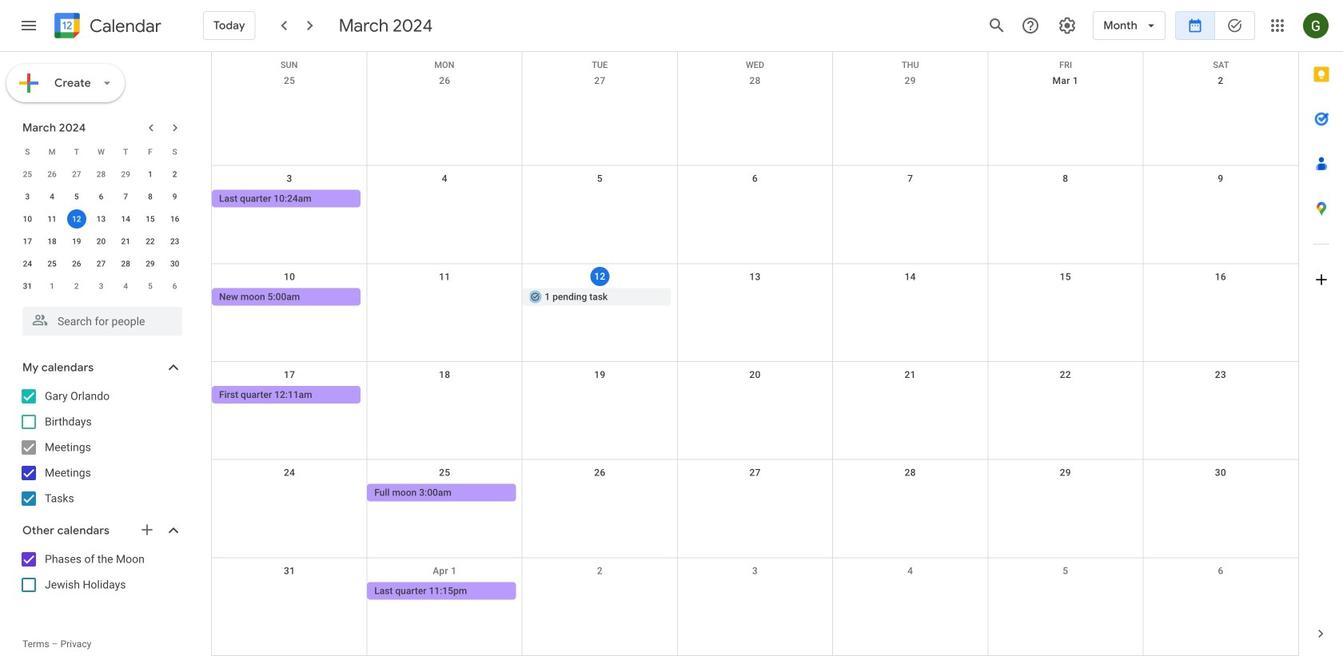 Task type: vqa. For each thing, say whether or not it's contained in the screenshot.
April 1 "element"
yes



Task type: describe. For each thing, give the bounding box(es) containing it.
9 element
[[165, 187, 184, 206]]

25 element
[[42, 254, 62, 274]]

april 1 element
[[42, 277, 62, 296]]

19 element
[[67, 232, 86, 251]]

march 2024 grid
[[15, 141, 187, 298]]

6 element
[[92, 187, 111, 206]]

heading inside calendar element
[[86, 16, 161, 36]]

cell inside march 2024 grid
[[64, 208, 89, 230]]

13 element
[[92, 210, 111, 229]]

27 element
[[92, 254, 111, 274]]

14 element
[[116, 210, 135, 229]]

february 25 element
[[18, 165, 37, 184]]

15 element
[[141, 210, 160, 229]]

17 element
[[18, 232, 37, 251]]

4 element
[[42, 187, 62, 206]]

23 element
[[165, 232, 184, 251]]

22 element
[[141, 232, 160, 251]]

31 element
[[18, 277, 37, 296]]

29 element
[[141, 254, 160, 274]]

28 element
[[116, 254, 135, 274]]

february 29 element
[[116, 165, 135, 184]]

24 element
[[18, 254, 37, 274]]

add other calendars image
[[139, 522, 155, 538]]



Task type: locate. For each thing, give the bounding box(es) containing it.
april 6 element
[[165, 277, 184, 296]]

11 element
[[42, 210, 62, 229]]

8 element
[[141, 187, 160, 206]]

calendar element
[[51, 10, 161, 45]]

7 element
[[116, 187, 135, 206]]

16 element
[[165, 210, 184, 229]]

my calendars list
[[3, 384, 198, 512]]

row group
[[15, 163, 187, 298]]

21 element
[[116, 232, 135, 251]]

april 4 element
[[116, 277, 135, 296]]

april 3 element
[[92, 277, 111, 296]]

12, today element
[[67, 210, 86, 229]]

18 element
[[42, 232, 62, 251]]

10 element
[[18, 210, 37, 229]]

1 element
[[141, 165, 160, 184]]

february 28 element
[[92, 165, 111, 184]]

settings menu image
[[1058, 16, 1078, 35]]

2 element
[[165, 165, 184, 184]]

other calendars list
[[3, 547, 198, 598]]

february 26 element
[[42, 165, 62, 184]]

cell
[[367, 190, 523, 209], [523, 190, 678, 209], [833, 190, 988, 209], [988, 190, 1144, 209], [1144, 190, 1299, 209], [64, 208, 89, 230], [367, 288, 523, 307], [833, 288, 988, 307], [988, 288, 1144, 307], [1144, 288, 1299, 307], [367, 386, 523, 406], [523, 386, 678, 406], [833, 386, 988, 406], [988, 386, 1144, 406], [1144, 386, 1299, 406], [212, 484, 367, 504], [523, 484, 678, 504], [833, 484, 988, 504], [988, 484, 1144, 504], [1144, 484, 1299, 504], [212, 583, 367, 602], [523, 583, 678, 602], [833, 583, 988, 602], [988, 583, 1144, 602], [1144, 583, 1299, 602]]

february 27 element
[[67, 165, 86, 184]]

None search field
[[0, 301, 198, 336]]

heading
[[86, 16, 161, 36]]

row
[[212, 52, 1299, 70], [212, 68, 1299, 166], [15, 141, 187, 163], [15, 163, 187, 186], [212, 166, 1299, 264], [15, 186, 187, 208], [15, 208, 187, 230], [15, 230, 187, 253], [15, 253, 187, 275], [212, 264, 1299, 362], [15, 275, 187, 298], [212, 362, 1299, 460], [212, 460, 1299, 559], [212, 559, 1299, 657]]

Search for people text field
[[32, 307, 173, 336]]

30 element
[[165, 254, 184, 274]]

april 5 element
[[141, 277, 160, 296]]

3 element
[[18, 187, 37, 206]]

april 2 element
[[67, 277, 86, 296]]

20 element
[[92, 232, 111, 251]]

tab list
[[1300, 52, 1344, 612]]

5 element
[[67, 187, 86, 206]]

26 element
[[67, 254, 86, 274]]

grid
[[211, 52, 1299, 657]]

main drawer image
[[19, 16, 38, 35]]



